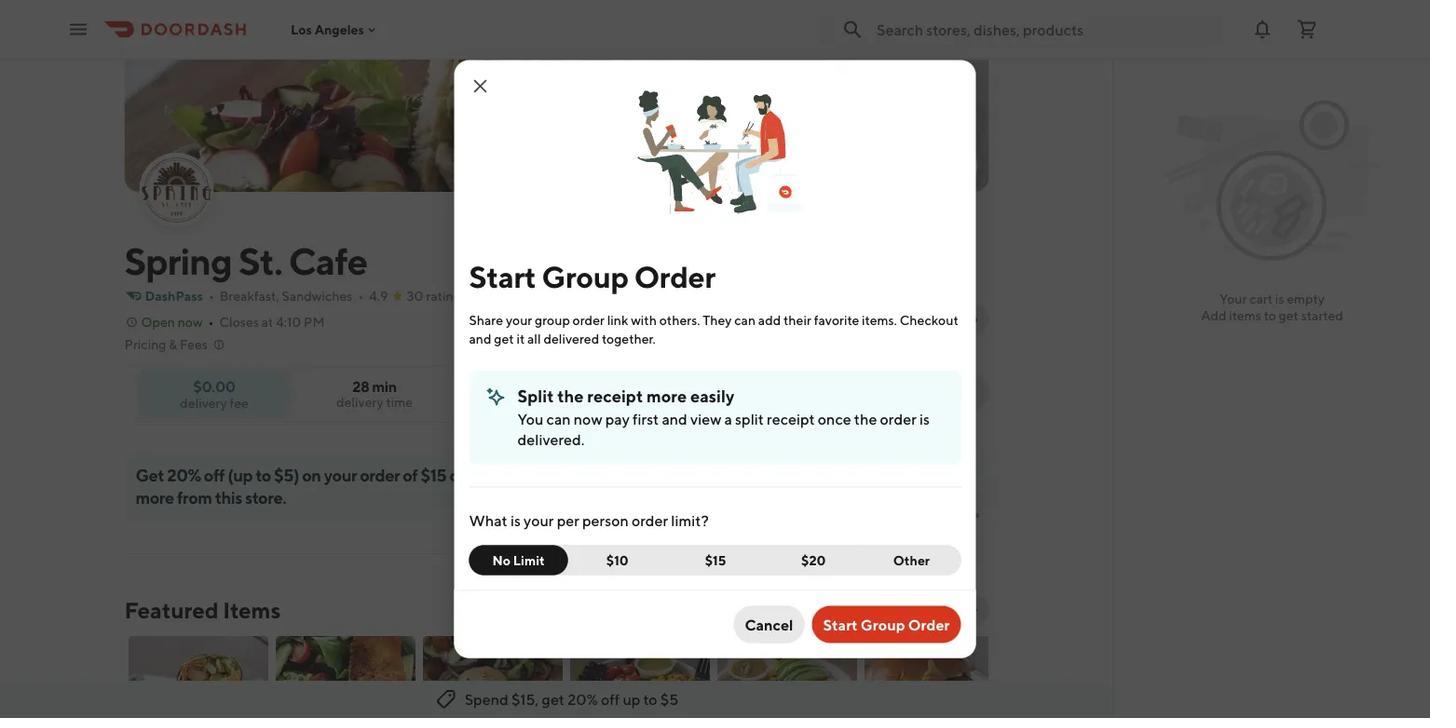 Task type: vqa. For each thing, say whether or not it's contained in the screenshot.
applied
no



Task type: describe. For each thing, give the bounding box(es) containing it.
group inside the start group order button
[[861, 616, 905, 634]]

$20 button
[[764, 546, 863, 575]]

get inside the share your group order link with others. they can add their favorite items. checkout and get it all delivered together.
[[494, 331, 514, 346]]

on
[[302, 465, 321, 485]]

view
[[691, 410, 722, 428]]

• left 4.9 at the left top of page
[[358, 288, 364, 304]]

group order button
[[671, 374, 792, 411]]

fees
[[180, 337, 208, 352]]

30
[[407, 288, 424, 304]]

1 horizontal spatial off
[[601, 691, 620, 709]]

• closes at 4:10 pm
[[208, 315, 325, 330]]

delivered.
[[518, 431, 585, 448]]

your inside the share your group order link with others. they can add their favorite items. checkout and get it all delivered together.
[[506, 312, 532, 328]]

and inside split the receipt more easily you can now pay first and view a split receipt once the order is delivered.
[[662, 410, 688, 428]]

0 items, open order cart image
[[1296, 18, 1319, 41]]

this
[[215, 487, 242, 507]]

No Limit button
[[469, 546, 568, 575]]

0 horizontal spatial is
[[511, 512, 521, 529]]

cancel button
[[734, 606, 805, 643]]

breakfast burrito image
[[128, 636, 268, 718]]

at
[[262, 315, 273, 330]]

2 horizontal spatial order
[[908, 616, 950, 634]]

20% inside the get 20% off (up to $5) on your order of $15 or more from this store.
[[167, 465, 201, 485]]

all
[[527, 331, 541, 346]]

open now
[[141, 315, 203, 330]]

los angeles button
[[291, 22, 379, 37]]

1 vertical spatial the
[[854, 410, 877, 428]]

favorite
[[814, 312, 859, 328]]

0.6
[[483, 288, 504, 304]]

is inside split the receipt more easily you can now pay first and view a split receipt once the order is delivered.
[[920, 410, 930, 428]]

split
[[735, 410, 764, 428]]

0 horizontal spatial group
[[542, 260, 629, 294]]

with
[[631, 312, 657, 328]]

$10 button
[[557, 546, 667, 575]]

$0.00 delivery fee
[[180, 377, 249, 410]]

mi
[[506, 288, 521, 304]]

previous button of carousel image
[[930, 603, 944, 618]]

16
[[930, 393, 941, 406]]

$15 button
[[666, 546, 765, 575]]

cancel
[[745, 616, 794, 634]]

angeles
[[315, 22, 364, 37]]

a
[[725, 410, 732, 428]]

more inside the get 20% off (up to $5) on your order of $15 or more from this store.
[[136, 487, 174, 507]]

others.
[[659, 312, 700, 328]]

$10
[[606, 553, 629, 568]]

link
[[607, 312, 628, 328]]

1 horizontal spatial receipt
[[767, 410, 815, 428]]

now inside split the receipt more easily you can now pay first and view a split receipt once the order is delivered.
[[574, 410, 603, 428]]

start inside button
[[823, 616, 858, 634]]

first
[[633, 410, 659, 428]]

0 vertical spatial order
[[634, 260, 715, 294]]

no limit
[[492, 553, 545, 568]]

order left limit?
[[632, 512, 668, 529]]

$0.00
[[193, 377, 235, 395]]

you
[[518, 410, 544, 428]]

4:10
[[276, 315, 301, 330]]

0 horizontal spatial receipt
[[587, 386, 643, 406]]

to for your
[[1264, 308, 1277, 323]]

spring
[[124, 239, 232, 283]]

spend $15, get 20% off up to $5
[[465, 691, 679, 709]]

info
[[953, 311, 978, 326]]

share your group order link with others. they can add their favorite items. checkout and get it all delivered together.
[[469, 312, 959, 346]]

what is your per person order limit?
[[469, 512, 709, 529]]

dashpass
[[145, 288, 203, 304]]

pricing
[[124, 337, 166, 352]]

1 vertical spatial 20%
[[568, 691, 598, 709]]

$5)
[[274, 465, 299, 485]]

order inside split the receipt more easily you can now pay first and view a split receipt once the order is delivered.
[[880, 410, 917, 428]]

notification bell image
[[1252, 18, 1274, 41]]

• right mi
[[526, 288, 532, 304]]

close start group order image
[[469, 75, 492, 97]]

next button of carousel image
[[967, 603, 982, 618]]

breakfast, sandwiches
[[220, 288, 353, 304]]

get 20% off (up to $5) on your order of $15 or more from this store.
[[136, 465, 465, 507]]

fee
[[230, 395, 249, 410]]

• left 0.6 on the left top
[[472, 288, 478, 304]]

$5
[[661, 691, 679, 709]]

off inside the get 20% off (up to $5) on your order of $15 or more from this store.
[[204, 465, 225, 485]]

they
[[703, 312, 732, 328]]

0.6 mi • $$
[[483, 288, 553, 304]]

easily
[[690, 386, 735, 406]]

1 vertical spatial order
[[745, 384, 781, 400]]

pricing & fees
[[124, 337, 208, 352]]

your inside the get 20% off (up to $5) on your order of $15 or more from this store.
[[324, 465, 357, 485]]

to inside the get 20% off (up to $5) on your order of $15 or more from this store.
[[256, 465, 271, 485]]

to for spend
[[644, 691, 658, 709]]

los
[[291, 22, 312, 37]]

featured
[[124, 597, 219, 623]]

more
[[919, 311, 951, 326]]

can inside split the receipt more easily you can now pay first and view a split receipt once the order is delivered.
[[547, 410, 571, 428]]

items.
[[862, 312, 897, 328]]

their
[[784, 312, 812, 328]]

empty
[[1287, 291, 1325, 307]]

once
[[818, 410, 851, 428]]

started
[[1302, 308, 1344, 323]]

28 min delivery time
[[336, 378, 413, 410]]



Task type: locate. For each thing, give the bounding box(es) containing it.
1 vertical spatial can
[[547, 410, 571, 428]]

0 vertical spatial more
[[647, 386, 687, 406]]

• right dashpass
[[209, 288, 214, 304]]

28
[[352, 378, 369, 396]]

and inside the share your group order link with others. they can add their favorite items. checkout and get it all delivered together.
[[469, 331, 492, 346]]

2 vertical spatial group
[[861, 616, 905, 634]]

split the receipt more easily you can now pay first and view a split receipt once the order is delivered.
[[518, 386, 930, 448]]

pan seared salmon plate image
[[275, 636, 415, 718]]

is inside your cart is empty add items to get started
[[1276, 291, 1285, 307]]

add
[[1201, 308, 1227, 323]]

delivery left fee
[[180, 395, 227, 410]]

start group order
[[469, 260, 715, 294], [823, 616, 950, 634]]

get left it at the top left of the page
[[494, 331, 514, 346]]

order inside the share your group order link with others. they can add their favorite items. checkout and get it all delivered together.
[[573, 312, 605, 328]]

1 horizontal spatial group
[[703, 384, 742, 400]]

30 ratings •
[[407, 288, 478, 304]]

and
[[469, 331, 492, 346], [662, 410, 688, 428]]

to right up
[[644, 691, 658, 709]]

1 vertical spatial receipt
[[767, 410, 815, 428]]

now up fees
[[178, 315, 203, 330]]

chicken avocado salad image
[[570, 636, 710, 718]]

0 horizontal spatial order
[[634, 260, 715, 294]]

order left next button of carousel image
[[908, 616, 950, 634]]

1 vertical spatial and
[[662, 410, 688, 428]]

0 horizontal spatial more
[[136, 487, 174, 507]]

•
[[209, 288, 214, 304], [358, 288, 364, 304], [472, 288, 478, 304], [526, 288, 532, 304], [208, 315, 214, 330]]

delivery
[[336, 395, 383, 410], [180, 395, 227, 410]]

1 horizontal spatial delivery
[[336, 395, 383, 410]]

min inside "28 min delivery time"
[[372, 378, 397, 396]]

get right $15,
[[542, 691, 565, 709]]

can inside the share your group order link with others. they can add their favorite items. checkout and get it all delivered together.
[[735, 312, 756, 328]]

$15
[[421, 465, 447, 485], [705, 553, 726, 568]]

1 vertical spatial now
[[574, 410, 603, 428]]

2 horizontal spatial get
[[1279, 308, 1299, 323]]

20% up from
[[167, 465, 201, 485]]

2 vertical spatial to
[[644, 691, 658, 709]]

to inside your cart is empty add items to get started
[[1264, 308, 1277, 323]]

can
[[735, 312, 756, 328], [547, 410, 571, 428]]

get
[[1279, 308, 1299, 323], [494, 331, 514, 346], [542, 691, 565, 709]]

&
[[169, 337, 177, 352]]

more info button
[[889, 304, 989, 334]]

0 vertical spatial the
[[557, 386, 584, 406]]

limit?
[[671, 512, 709, 529]]

0 vertical spatial start group order
[[469, 260, 715, 294]]

group of people ordering together image
[[623, 60, 807, 244]]

start down $20 button
[[823, 616, 858, 634]]

items
[[223, 597, 281, 623]]

pm
[[304, 315, 325, 330]]

open menu image
[[67, 18, 89, 41]]

time
[[386, 395, 413, 410]]

$20
[[801, 553, 826, 568]]

0 vertical spatial and
[[469, 331, 492, 346]]

1 horizontal spatial is
[[920, 410, 930, 428]]

1 horizontal spatial the
[[854, 410, 877, 428]]

1 vertical spatial more
[[136, 487, 174, 507]]

cart
[[1250, 291, 1273, 307]]

0 horizontal spatial to
[[256, 465, 271, 485]]

spring st. cafe
[[124, 239, 367, 283]]

1 horizontal spatial now
[[574, 410, 603, 428]]

together.
[[602, 331, 656, 346]]

0 horizontal spatial start group order
[[469, 260, 715, 294]]

1 vertical spatial to
[[256, 465, 271, 485]]

1 vertical spatial start
[[823, 616, 858, 634]]

1 horizontal spatial to
[[644, 691, 658, 709]]

None radio
[[807, 374, 902, 411], [891, 374, 989, 411], [807, 374, 902, 411], [891, 374, 989, 411]]

1 horizontal spatial get
[[542, 691, 565, 709]]

share
[[469, 312, 503, 328]]

checkout
[[900, 312, 959, 328]]

1 vertical spatial start group order
[[823, 616, 950, 634]]

cafe
[[289, 239, 367, 283]]

1 vertical spatial your
[[324, 465, 357, 485]]

4.9
[[369, 288, 388, 304]]

can left add
[[735, 312, 756, 328]]

0 horizontal spatial 20%
[[167, 465, 201, 485]]

receipt up pay
[[587, 386, 643, 406]]

save button
[[579, 374, 656, 411]]

breakfast,
[[220, 288, 279, 304]]

group
[[542, 260, 629, 294], [703, 384, 742, 400], [861, 616, 905, 634]]

0 vertical spatial 20%
[[167, 465, 201, 485]]

group order
[[703, 384, 781, 400]]

2 horizontal spatial to
[[1264, 308, 1277, 323]]

save
[[616, 384, 645, 400]]

breakfast bowl image
[[717, 636, 857, 718]]

your left per
[[524, 512, 554, 529]]

min down "pickup"
[[943, 393, 962, 406]]

1 horizontal spatial can
[[735, 312, 756, 328]]

grilled chicken plate image
[[423, 636, 562, 718]]

pickup
[[925, 377, 967, 392]]

$$
[[537, 288, 553, 304]]

start group order up link
[[469, 260, 715, 294]]

0 vertical spatial your
[[506, 312, 532, 328]]

0 vertical spatial to
[[1264, 308, 1277, 323]]

to up store.
[[256, 465, 271, 485]]

closes
[[219, 315, 259, 330]]

bacon egg & cheese image
[[864, 636, 1004, 718]]

st.
[[239, 239, 282, 283]]

more up first
[[647, 386, 687, 406]]

delivery inside "28 min delivery time"
[[336, 395, 383, 410]]

0 vertical spatial can
[[735, 312, 756, 328]]

off left (up
[[204, 465, 225, 485]]

0 horizontal spatial can
[[547, 410, 571, 428]]

the right once
[[854, 410, 877, 428]]

1 horizontal spatial and
[[662, 410, 688, 428]]

los angeles
[[291, 22, 364, 37]]

delivery inside $0.00 delivery fee
[[180, 395, 227, 410]]

what is your per person order limit? option group
[[469, 546, 961, 575]]

1 vertical spatial off
[[601, 691, 620, 709]]

is right what
[[511, 512, 521, 529]]

1 horizontal spatial $15
[[705, 553, 726, 568]]

order left of
[[360, 465, 400, 485]]

0 vertical spatial now
[[178, 315, 203, 330]]

split the receipt more easily status
[[469, 370, 961, 465]]

and right first
[[662, 410, 688, 428]]

up
[[623, 691, 641, 709]]

receipt
[[587, 386, 643, 406], [767, 410, 815, 428]]

Other button
[[862, 546, 961, 575]]

is
[[1276, 291, 1285, 307], [920, 410, 930, 428], [511, 512, 521, 529]]

receipt right split
[[767, 410, 815, 428]]

1 horizontal spatial min
[[943, 393, 962, 406]]

1 vertical spatial is
[[920, 410, 930, 428]]

your
[[1220, 291, 1247, 307]]

off left up
[[601, 691, 620, 709]]

your
[[506, 312, 532, 328], [324, 465, 357, 485], [524, 512, 554, 529]]

now
[[178, 315, 203, 330], [574, 410, 603, 428]]

of
[[403, 465, 418, 485]]

2 vertical spatial is
[[511, 512, 521, 529]]

get down empty
[[1279, 308, 1299, 323]]

0 horizontal spatial delivery
[[180, 395, 227, 410]]

$15 inside the get 20% off (up to $5) on your order of $15 or more from this store.
[[421, 465, 447, 485]]

1 horizontal spatial start group order
[[823, 616, 950, 634]]

0 vertical spatial start
[[469, 260, 536, 294]]

$15,
[[512, 691, 539, 709]]

group inside group order button
[[703, 384, 742, 400]]

start group order inside button
[[823, 616, 950, 634]]

open
[[141, 315, 175, 330]]

your right on
[[324, 465, 357, 485]]

order methods option group
[[807, 374, 989, 411]]

your cart is empty add items to get started
[[1201, 291, 1344, 323]]

the right 'split'
[[557, 386, 584, 406]]

to down cart
[[1264, 308, 1277, 323]]

add
[[758, 312, 781, 328]]

0 horizontal spatial now
[[178, 315, 203, 330]]

start group order dialog
[[454, 60, 976, 658]]

2 vertical spatial order
[[908, 616, 950, 634]]

more info
[[919, 311, 978, 326]]

$15 right of
[[421, 465, 447, 485]]

your up it at the top left of the page
[[506, 312, 532, 328]]

what
[[469, 512, 508, 529]]

1 horizontal spatial start
[[823, 616, 858, 634]]

can up delivered.
[[547, 410, 571, 428]]

order right once
[[880, 410, 917, 428]]

0 horizontal spatial get
[[494, 331, 514, 346]]

order up others.
[[634, 260, 715, 294]]

$15 down limit?
[[705, 553, 726, 568]]

1 horizontal spatial order
[[745, 384, 781, 400]]

0 vertical spatial off
[[204, 465, 225, 485]]

from
[[177, 487, 212, 507]]

order up 'delivered'
[[573, 312, 605, 328]]

min inside pickup 16 min
[[943, 393, 962, 406]]

1 vertical spatial $15
[[705, 553, 726, 568]]

0 vertical spatial receipt
[[587, 386, 643, 406]]

0 vertical spatial $15
[[421, 465, 447, 485]]

$15 inside button
[[705, 553, 726, 568]]

2 vertical spatial your
[[524, 512, 554, 529]]

the
[[557, 386, 584, 406], [854, 410, 877, 428]]

is right cart
[[1276, 291, 1285, 307]]

order inside the get 20% off (up to $5) on your order of $15 or more from this store.
[[360, 465, 400, 485]]

featured items
[[124, 597, 281, 623]]

0 horizontal spatial and
[[469, 331, 492, 346]]

is down 16
[[920, 410, 930, 428]]

0 vertical spatial is
[[1276, 291, 1285, 307]]

sandwiches
[[282, 288, 353, 304]]

• left closes
[[208, 315, 214, 330]]

featured items heading
[[124, 595, 281, 625]]

get inside your cart is empty add items to get started
[[1279, 308, 1299, 323]]

1 horizontal spatial 20%
[[568, 691, 598, 709]]

0 horizontal spatial min
[[372, 378, 397, 396]]

split
[[518, 386, 554, 406]]

ratings
[[426, 288, 467, 304]]

dashpass •
[[145, 288, 214, 304]]

2 horizontal spatial group
[[861, 616, 905, 634]]

delivered
[[544, 331, 599, 346]]

order up split
[[745, 384, 781, 400]]

spring st. cafe image
[[124, 0, 989, 192], [141, 155, 212, 226]]

get
[[136, 465, 164, 485]]

person
[[582, 512, 629, 529]]

2 vertical spatial get
[[542, 691, 565, 709]]

and down share
[[469, 331, 492, 346]]

spend
[[465, 691, 509, 709]]

now left pay
[[574, 410, 603, 428]]

or
[[450, 465, 465, 485]]

0 vertical spatial group
[[542, 260, 629, 294]]

0 vertical spatial get
[[1279, 308, 1299, 323]]

0 horizontal spatial start
[[469, 260, 536, 294]]

min right 28
[[372, 378, 397, 396]]

0 horizontal spatial the
[[557, 386, 584, 406]]

group
[[535, 312, 570, 328]]

1 vertical spatial group
[[703, 384, 742, 400]]

more
[[647, 386, 687, 406], [136, 487, 174, 507]]

per
[[557, 512, 579, 529]]

more inside split the receipt more easily you can now pay first and view a split receipt once the order is delivered.
[[647, 386, 687, 406]]

20%
[[167, 465, 201, 485], [568, 691, 598, 709]]

no
[[492, 553, 511, 568]]

1 vertical spatial get
[[494, 331, 514, 346]]

other
[[893, 553, 930, 568]]

pricing & fees button
[[124, 335, 226, 354]]

to
[[1264, 308, 1277, 323], [256, 465, 271, 485], [644, 691, 658, 709]]

2 horizontal spatial is
[[1276, 291, 1285, 307]]

0 horizontal spatial $15
[[421, 465, 447, 485]]

0 horizontal spatial off
[[204, 465, 225, 485]]

start up share
[[469, 260, 536, 294]]

it
[[517, 331, 525, 346]]

start group order down other "button"
[[823, 616, 950, 634]]

delivery left time
[[336, 395, 383, 410]]

20% left up
[[568, 691, 598, 709]]

more down get on the bottom of page
[[136, 487, 174, 507]]

store.
[[245, 487, 286, 507]]

start group order button
[[812, 606, 961, 643]]

1 horizontal spatial more
[[647, 386, 687, 406]]



